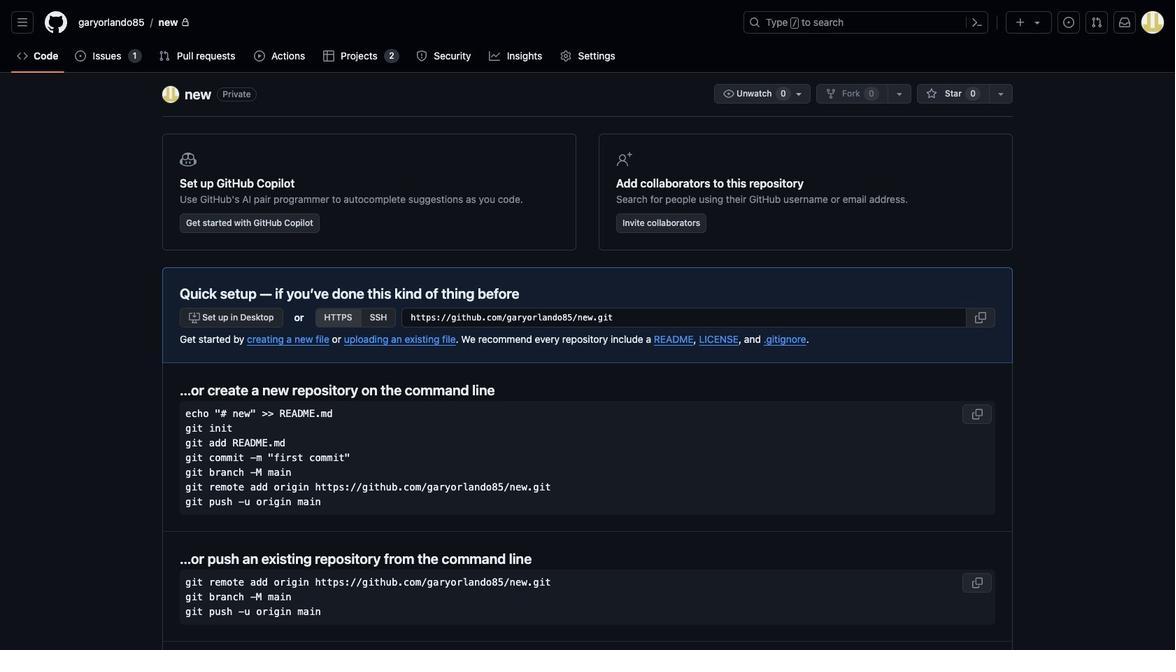 Task type: describe. For each thing, give the bounding box(es) containing it.
Clone URL text field
[[402, 308, 967, 328]]

issue opened image for git pull request image
[[75, 50, 86, 62]]

desktop download image
[[189, 312, 200, 323]]

owner avatar image
[[162, 86, 179, 103]]

star image
[[926, 88, 938, 99]]

table image
[[323, 50, 334, 62]]

person add image
[[617, 151, 633, 168]]

copilot image
[[180, 151, 197, 168]]

notifications image
[[1120, 17, 1131, 28]]

0 vertical spatial copy to clipboard image
[[976, 312, 987, 323]]

lock image
[[181, 18, 189, 27]]

eye image
[[723, 88, 735, 99]]



Task type: locate. For each thing, give the bounding box(es) containing it.
0 users are watching this repository element
[[776, 87, 791, 101]]

code image
[[17, 50, 28, 62]]

plus image
[[1015, 17, 1027, 28]]

copy to clipboard image
[[972, 577, 983, 588]]

gear image
[[561, 50, 572, 62]]

repo forked image
[[826, 88, 837, 99]]

issue opened image left git pull request icon
[[1064, 17, 1075, 28]]

see your forks of this repository image
[[894, 88, 905, 99]]

add this repository to a list image
[[996, 88, 1007, 99]]

0 users starred this repository element
[[966, 87, 981, 101]]

command palette image
[[972, 17, 983, 28]]

issue opened image right code icon
[[75, 50, 86, 62]]

copy to clipboard image
[[976, 312, 987, 323], [972, 408, 983, 420]]

1 vertical spatial copy to clipboard image
[[972, 408, 983, 420]]

graph image
[[489, 50, 500, 62]]

issue opened image
[[1064, 17, 1075, 28], [75, 50, 86, 62]]

issue opened image for git pull request icon
[[1064, 17, 1075, 28]]

1 horizontal spatial issue opened image
[[1064, 17, 1075, 28]]

git pull request image
[[1092, 17, 1103, 28]]

1 vertical spatial issue opened image
[[75, 50, 86, 62]]

0 vertical spatial issue opened image
[[1064, 17, 1075, 28]]

homepage image
[[45, 11, 67, 34]]

git pull request image
[[159, 50, 170, 62]]

play image
[[254, 50, 265, 62]]

shield image
[[416, 50, 427, 62]]

0 horizontal spatial issue opened image
[[75, 50, 86, 62]]

triangle down image
[[1032, 17, 1043, 28]]

list
[[73, 11, 736, 34]]



Task type: vqa. For each thing, say whether or not it's contained in the screenshot.
triangle down icon to the top
no



